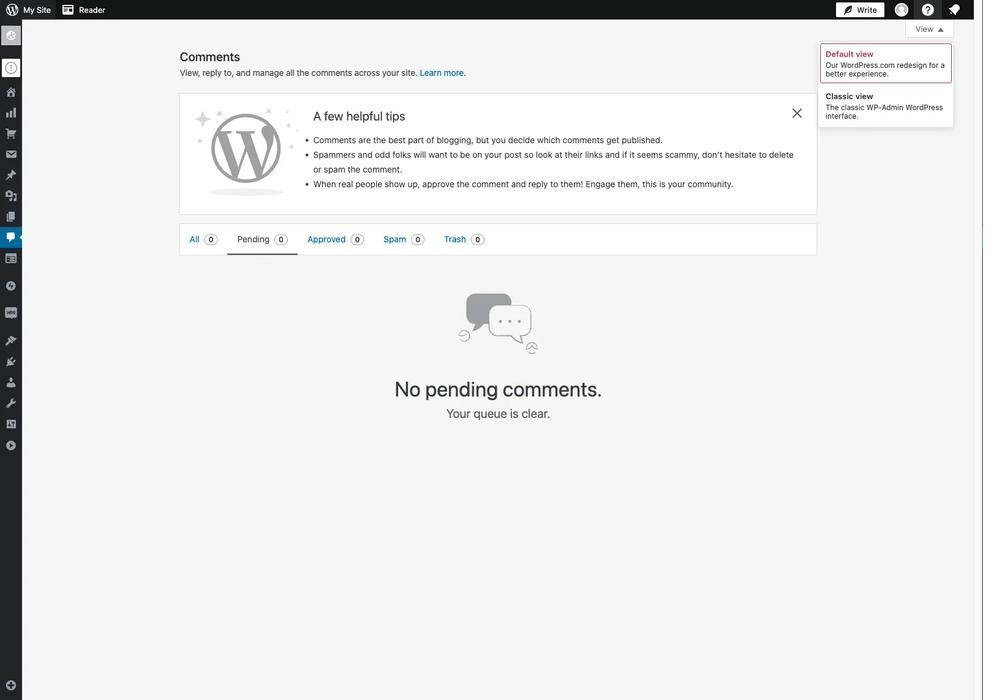 Task type: describe. For each thing, give the bounding box(es) containing it.
view
[[916, 24, 933, 33]]

and right the comment
[[511, 179, 526, 189]]

clear.
[[522, 406, 550, 421]]

links
[[585, 150, 603, 160]]

view,
[[180, 68, 200, 78]]

this
[[642, 179, 657, 189]]

helpful
[[346, 108, 383, 123]]

are
[[358, 135, 371, 145]]

0 for pending
[[279, 235, 284, 244]]

odd
[[375, 150, 390, 160]]

to,
[[224, 68, 234, 78]]

folks
[[392, 150, 411, 160]]

decide
[[508, 135, 535, 145]]

look
[[536, 150, 552, 160]]

no
[[395, 377, 421, 401]]

of
[[426, 135, 434, 145]]

comment
[[472, 179, 509, 189]]

1 img image from the top
[[5, 280, 17, 292]]

if
[[622, 150, 627, 160]]

1 horizontal spatial your
[[485, 150, 502, 160]]

and inside "comments view, reply to, and manage all the comments across your site. learn more ."
[[236, 68, 251, 78]]

your
[[446, 406, 471, 421]]

my profile image
[[895, 3, 908, 17]]

the right the are in the left of the page
[[373, 135, 386, 145]]

them!
[[561, 179, 583, 189]]

write
[[857, 5, 877, 14]]

part
[[408, 135, 424, 145]]

pending
[[237, 234, 270, 244]]

approve
[[422, 179, 454, 189]]

comments inside "comments view, reply to, and manage all the comments across your site. learn more ."
[[311, 68, 352, 78]]

post
[[504, 150, 522, 160]]

view for classic view
[[855, 91, 873, 101]]

default view our wordpress.com redesign for a better experience.
[[826, 49, 945, 78]]

blogging,
[[437, 135, 474, 145]]

comments for comments are the best part of blogging, but you decide which comments get published. spammers and odd folks will want to be on your post so look at their links and if it seems scammy, don't hesitate to delete or spam the comment. when real people show up, approve the comment and reply to them! engage them, this is your community.
[[313, 135, 356, 145]]

classic
[[826, 91, 853, 101]]

experience.
[[849, 69, 889, 78]]

a
[[313, 108, 321, 123]]

reply inside "comments view, reply to, and manage all the comments across your site. learn more ."
[[202, 68, 222, 78]]

pending
[[425, 377, 498, 401]]

scammy,
[[665, 150, 700, 160]]

wordpress
[[905, 103, 943, 112]]

comments view, reply to, and manage all the comments across your site. learn more .
[[180, 49, 466, 78]]

real
[[338, 179, 353, 189]]

queue
[[474, 406, 507, 421]]

people
[[355, 179, 382, 189]]

classic
[[841, 103, 864, 112]]

the inside "comments view, reply to, and manage all the comments across your site. learn more ."
[[297, 68, 309, 78]]

all
[[190, 234, 199, 244]]

manage your notifications image
[[947, 2, 962, 17]]

published.
[[622, 135, 663, 145]]

community.
[[688, 179, 733, 189]]

no pending comments. your queue is clear.
[[395, 377, 602, 421]]

your inside "comments view, reply to, and manage all the comments across your site. learn more ."
[[382, 68, 399, 78]]

wordpress logo image
[[194, 108, 299, 196]]

a
[[941, 61, 945, 69]]

.
[[464, 68, 466, 78]]

default
[[826, 49, 854, 58]]

1 horizontal spatial to
[[550, 179, 558, 189]]

comment.
[[363, 164, 402, 175]]

approved
[[308, 234, 346, 244]]

spam
[[324, 164, 345, 175]]

0 horizontal spatial to
[[450, 150, 458, 160]]

hesitate
[[725, 150, 757, 160]]

0 for all
[[209, 235, 213, 244]]

menu inside no pending comments. main content
[[180, 224, 797, 255]]

at
[[555, 150, 562, 160]]

trash
[[444, 234, 466, 244]]

learn more link
[[420, 68, 464, 78]]

comments inside the "comments are the best part of blogging, but you decide which comments get published. spammers and odd folks will want to be on your post so look at their links and if it seems scammy, don't hesitate to delete or spam the comment. when real people show up, approve the comment and reply to them! engage them, this is your community."
[[563, 135, 604, 145]]

a few helpful tips
[[313, 108, 405, 123]]



Task type: locate. For each thing, give the bounding box(es) containing it.
and
[[236, 68, 251, 78], [358, 150, 373, 160], [605, 150, 620, 160], [511, 179, 526, 189]]

3 0 from the left
[[355, 235, 360, 244]]

so
[[524, 150, 534, 160]]

spam
[[384, 234, 406, 244]]

the right all
[[297, 68, 309, 78]]

1 vertical spatial comments
[[563, 135, 604, 145]]

time image
[[977, 47, 983, 58]]

delete
[[769, 150, 794, 160]]

my site link
[[0, 0, 56, 20]]

don't
[[702, 150, 723, 160]]

be
[[460, 150, 470, 160]]

comments up their
[[563, 135, 604, 145]]

1 vertical spatial view
[[855, 91, 873, 101]]

which
[[537, 135, 560, 145]]

view for default view
[[856, 49, 873, 58]]

2 horizontal spatial to
[[759, 150, 767, 160]]

them,
[[618, 179, 640, 189]]

engage
[[586, 179, 615, 189]]

best
[[388, 135, 406, 145]]

0 vertical spatial is
[[659, 179, 666, 189]]

0 horizontal spatial comments
[[180, 49, 240, 63]]

is right the this
[[659, 179, 666, 189]]

1 vertical spatial is
[[510, 406, 519, 421]]

1 vertical spatial your
[[485, 150, 502, 160]]

0 horizontal spatial comments
[[311, 68, 352, 78]]

when
[[313, 179, 336, 189]]

the
[[297, 68, 309, 78], [373, 135, 386, 145], [348, 164, 360, 175], [457, 179, 469, 189]]

admin
[[882, 103, 903, 112]]

1 horizontal spatial comments
[[313, 135, 356, 145]]

is
[[659, 179, 666, 189], [510, 406, 519, 421]]

site.
[[401, 68, 418, 78]]

write link
[[836, 0, 884, 20]]

comments for comments view, reply to, and manage all the comments across your site. learn more .
[[180, 49, 240, 63]]

0
[[209, 235, 213, 244], [279, 235, 284, 244], [355, 235, 360, 244], [415, 235, 420, 244], [475, 235, 480, 244]]

is inside the "comments are the best part of blogging, but you decide which comments get published. spammers and odd folks will want to be on your post so look at their links and if it seems scammy, don't hesitate to delete or spam the comment. when real people show up, approve the comment and reply to them! engage them, this is your community."
[[659, 179, 666, 189]]

few
[[324, 108, 343, 123]]

5 0 from the left
[[475, 235, 480, 244]]

0 vertical spatial comments
[[311, 68, 352, 78]]

1 vertical spatial img image
[[5, 307, 17, 320]]

0 vertical spatial your
[[382, 68, 399, 78]]

1 horizontal spatial is
[[659, 179, 666, 189]]

comments inside the "comments are the best part of blogging, but you decide which comments get published. spammers and odd folks will want to be on your post so look at their links and if it seems scammy, don't hesitate to delete or spam the comment. when real people show up, approve the comment and reply to them! engage them, this is your community."
[[313, 135, 356, 145]]

reply left to,
[[202, 68, 222, 78]]

site
[[37, 5, 51, 14]]

wordpress.com
[[840, 61, 895, 69]]

comments left across
[[311, 68, 352, 78]]

learn more
[[420, 68, 464, 78]]

your down you
[[485, 150, 502, 160]]

better
[[826, 69, 847, 78]]

open image
[[938, 28, 944, 32]]

view up wordpress.com
[[856, 49, 873, 58]]

0 horizontal spatial reply
[[202, 68, 222, 78]]

0 for approved
[[355, 235, 360, 244]]

for
[[929, 61, 939, 69]]

interface.
[[826, 112, 859, 120]]

1 vertical spatial reply
[[528, 179, 548, 189]]

0 right pending
[[279, 235, 284, 244]]

to
[[450, 150, 458, 160], [759, 150, 767, 160], [550, 179, 558, 189]]

comments are the best part of blogging, but you decide which comments get published. spammers and odd folks will want to be on your post so look at their links and if it seems scammy, don't hesitate to delete or spam the comment. when real people show up, approve the comment and reply to them! engage them, this is your community.
[[313, 135, 794, 189]]

your right the this
[[668, 179, 685, 189]]

reply down look
[[528, 179, 548, 189]]

on
[[472, 150, 482, 160]]

0 horizontal spatial is
[[510, 406, 519, 421]]

comments inside "comments view, reply to, and manage all the comments across your site. learn more ."
[[180, 49, 240, 63]]

my site
[[23, 5, 51, 14]]

4 0 from the left
[[415, 235, 420, 244]]

wp-
[[867, 103, 882, 112]]

their
[[565, 150, 583, 160]]

reader link
[[56, 0, 110, 20]]

2 0 from the left
[[279, 235, 284, 244]]

1 vertical spatial comments
[[313, 135, 356, 145]]

0 horizontal spatial your
[[382, 68, 399, 78]]

2 vertical spatial your
[[668, 179, 685, 189]]

2 img image from the top
[[5, 307, 17, 320]]

to left them!
[[550, 179, 558, 189]]

your
[[382, 68, 399, 78], [485, 150, 502, 160], [668, 179, 685, 189]]

my
[[23, 5, 34, 14]]

get
[[606, 135, 619, 145]]

help image
[[921, 2, 935, 17]]

and left if
[[605, 150, 620, 160]]

1 horizontal spatial comments
[[563, 135, 604, 145]]

or
[[313, 164, 321, 175]]

is left clear.
[[510, 406, 519, 421]]

0 right approved
[[355, 235, 360, 244]]

tips
[[386, 108, 405, 123]]

but
[[476, 135, 489, 145]]

view
[[856, 49, 873, 58], [855, 91, 873, 101]]

reply
[[202, 68, 222, 78], [528, 179, 548, 189]]

dismiss tips image
[[790, 106, 804, 121]]

is inside no pending comments. your queue is clear.
[[510, 406, 519, 421]]

the right the approve
[[457, 179, 469, 189]]

our
[[826, 61, 838, 69]]

comments up to,
[[180, 49, 240, 63]]

spammers
[[313, 150, 355, 160]]

reader
[[79, 5, 105, 14]]

0 for spam
[[415, 235, 420, 244]]

it
[[630, 150, 635, 160]]

reply inside the "comments are the best part of blogging, but you decide which comments get published. spammers and odd folks will want to be on your post so look at their links and if it seems scammy, don't hesitate to delete or spam the comment. when real people show up, approve the comment and reply to them! engage them, this is your community."
[[528, 179, 548, 189]]

1 horizontal spatial reply
[[528, 179, 548, 189]]

0 right trash at the top of the page
[[475, 235, 480, 244]]

1 0 from the left
[[209, 235, 213, 244]]

0 vertical spatial comments
[[180, 49, 240, 63]]

img image
[[5, 280, 17, 292], [5, 307, 17, 320]]

view button
[[905, 20, 954, 38]]

manage
[[253, 68, 284, 78]]

0 vertical spatial view
[[856, 49, 873, 58]]

to left be
[[450, 150, 458, 160]]

all
[[286, 68, 294, 78]]

view inside default view our wordpress.com redesign for a better experience.
[[856, 49, 873, 58]]

0 vertical spatial img image
[[5, 280, 17, 292]]

your left site.
[[382, 68, 399, 78]]

show
[[385, 179, 405, 189]]

comments up "spammers"
[[313, 135, 356, 145]]

the up real
[[348, 164, 360, 175]]

2 horizontal spatial your
[[668, 179, 685, 189]]

comments
[[311, 68, 352, 78], [563, 135, 604, 145]]

and right to,
[[236, 68, 251, 78]]

up,
[[408, 179, 420, 189]]

view inside classic view the classic wp-admin wordpress interface.
[[855, 91, 873, 101]]

you
[[491, 135, 506, 145]]

seems
[[637, 150, 663, 160]]

0 vertical spatial reply
[[202, 68, 222, 78]]

no pending comments. main content
[[180, 20, 954, 447]]

classic view the classic wp-admin wordpress interface.
[[826, 91, 943, 120]]

across
[[354, 68, 380, 78]]

0 right all
[[209, 235, 213, 244]]

0 for trash
[[475, 235, 480, 244]]

want
[[429, 150, 448, 160]]

will
[[413, 150, 426, 160]]

redesign
[[897, 61, 927, 69]]

menu
[[180, 224, 797, 255]]

0 right spam
[[415, 235, 420, 244]]

comments.
[[503, 377, 602, 401]]

view up 'wp-' in the top of the page
[[855, 91, 873, 101]]

and down the are in the left of the page
[[358, 150, 373, 160]]

the
[[826, 103, 839, 112]]

menu containing all
[[180, 224, 797, 255]]

to left delete
[[759, 150, 767, 160]]



Task type: vqa. For each thing, say whether or not it's contained in the screenshot.
the leftmost the 'new'
no



